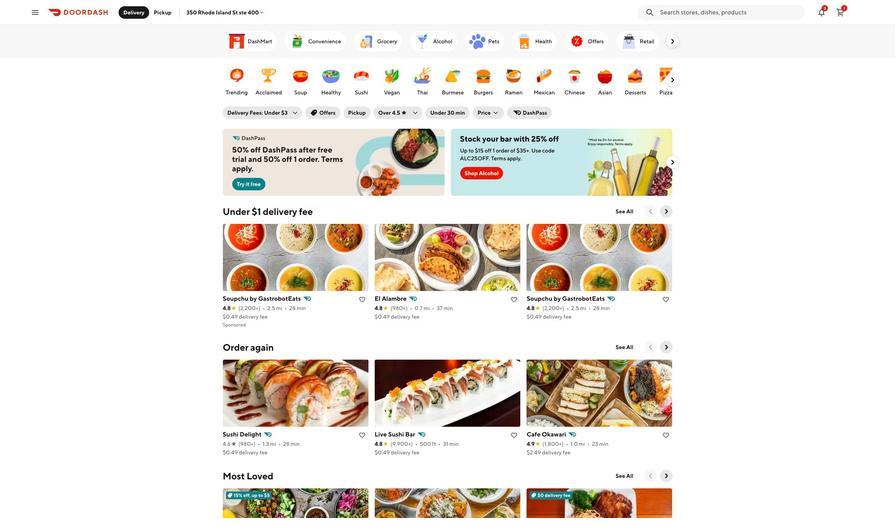 Task type: locate. For each thing, give the bounding box(es) containing it.
previous button of carousel image
[[647, 208, 655, 216]]

pets image
[[468, 32, 487, 51]]

1 vertical spatial previous button of carousel image
[[647, 473, 655, 480]]

previous button of carousel image
[[647, 344, 655, 352], [647, 473, 655, 480]]

convenience image
[[288, 32, 307, 51]]

0 vertical spatial next button of carousel image
[[669, 38, 677, 45]]

0 vertical spatial previous button of carousel image
[[647, 344, 655, 352]]

1 vertical spatial next button of carousel image
[[663, 208, 671, 216]]

retail image
[[620, 32, 639, 51]]

next button of carousel image
[[669, 76, 677, 84], [663, 208, 671, 216], [663, 344, 671, 352]]

alcohol image
[[413, 32, 432, 51]]

next button of carousel image
[[669, 38, 677, 45], [669, 159, 677, 166], [663, 473, 671, 480]]

grocery image
[[357, 32, 376, 51]]

2 previous button of carousel image from the top
[[647, 473, 655, 480]]

health image
[[515, 32, 534, 51]]

notification bell image
[[818, 8, 827, 17]]

2 vertical spatial next button of carousel image
[[663, 344, 671, 352]]

offers image
[[568, 32, 587, 51]]



Task type: vqa. For each thing, say whether or not it's contained in the screenshot.
Pets 'IMAGE'
yes



Task type: describe. For each thing, give the bounding box(es) containing it.
0 items, open order cart image
[[836, 8, 846, 17]]

Store search: begin typing to search for stores available on DoorDash text field
[[661, 8, 800, 17]]

2 vertical spatial next button of carousel image
[[663, 473, 671, 480]]

1 previous button of carousel image from the top
[[647, 344, 655, 352]]

dashmart image
[[228, 32, 246, 51]]

1 vertical spatial next button of carousel image
[[669, 159, 677, 166]]

0 vertical spatial next button of carousel image
[[669, 76, 677, 84]]

next button of carousel image for first previous button of carousel image
[[663, 344, 671, 352]]

open menu image
[[30, 8, 40, 17]]

flowers image
[[670, 32, 689, 51]]

next button of carousel image for previous button of carousel icon
[[663, 208, 671, 216]]



